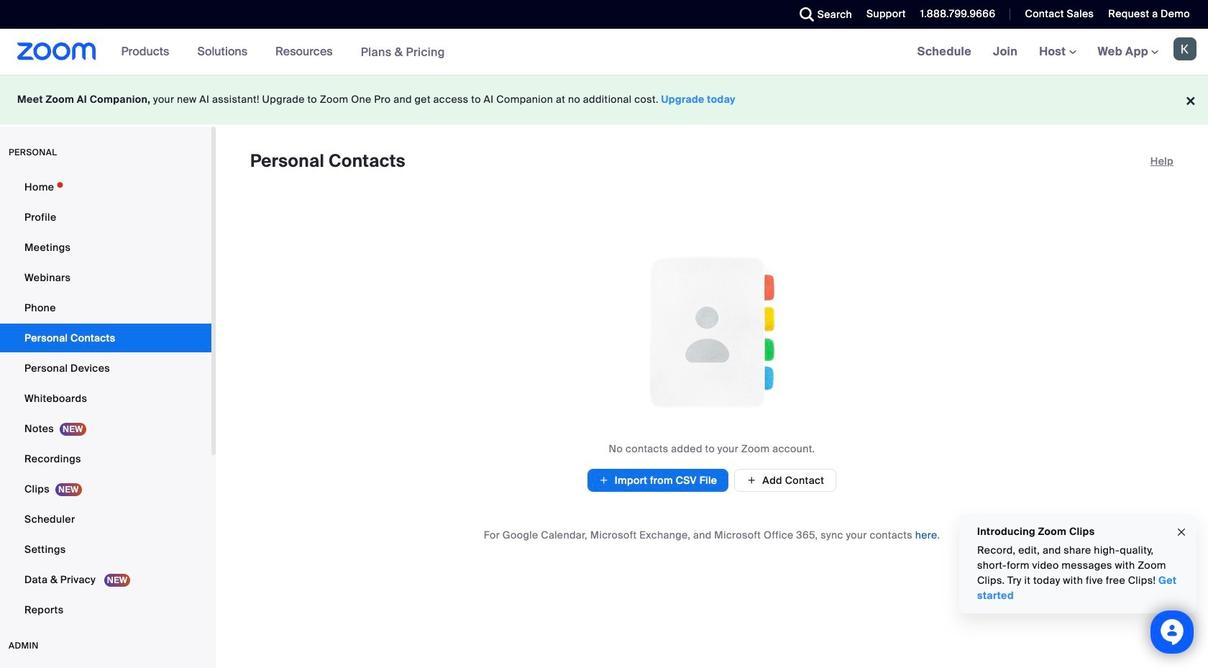 Task type: vqa. For each thing, say whether or not it's contained in the screenshot.
topmost the that
no



Task type: describe. For each thing, give the bounding box(es) containing it.
meetings navigation
[[907, 29, 1209, 76]]

close image
[[1176, 524, 1188, 541]]



Task type: locate. For each thing, give the bounding box(es) containing it.
footer
[[0, 75, 1209, 124]]

profile picture image
[[1174, 37, 1197, 60]]

product information navigation
[[111, 29, 456, 76]]

0 horizontal spatial add image
[[599, 473, 609, 488]]

personal menu menu
[[0, 173, 212, 626]]

banner
[[0, 29, 1209, 76]]

add image
[[599, 473, 609, 488], [747, 474, 757, 487]]

1 horizontal spatial add image
[[747, 474, 757, 487]]

zoom logo image
[[17, 42, 96, 60]]



